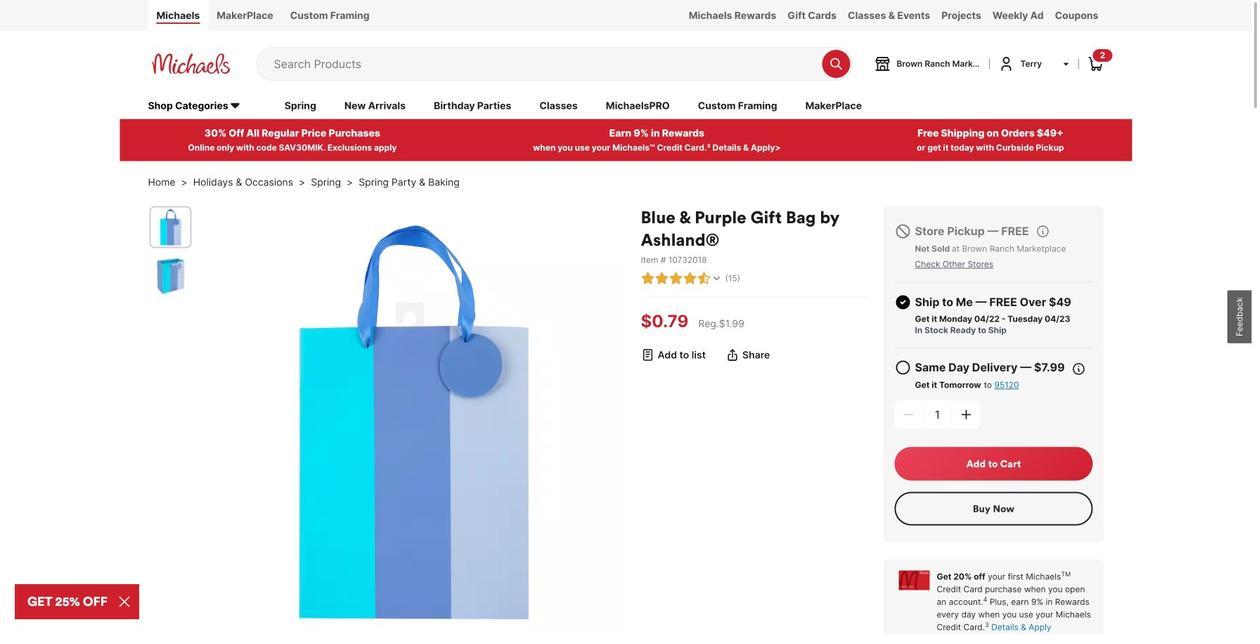 Task type: vqa. For each thing, say whether or not it's contained in the screenshot.
plcc card logo
yes



Task type: locate. For each thing, give the bounding box(es) containing it.
blue &#x26; purple gift bag by ashland&#xae; image
[[198, 206, 627, 635], [151, 208, 190, 247], [151, 257, 190, 296]]

tabler image
[[895, 223, 911, 240], [1036, 225, 1050, 239], [641, 272, 655, 286], [669, 272, 683, 286], [683, 272, 697, 286], [697, 272, 711, 286]]

search button image
[[829, 57, 843, 71]]

tabler image
[[655, 272, 669, 286], [711, 273, 722, 285], [641, 349, 655, 363], [895, 360, 911, 377]]

plcc card logo image
[[899, 571, 930, 591]]

Search Input field
[[274, 48, 815, 80]]

button to increment counter for number stepper image
[[959, 408, 973, 422]]



Task type: describe. For each thing, give the bounding box(es) containing it.
Number Stepper text field
[[923, 401, 952, 429]]

open samedaydelivery details modal image
[[1072, 363, 1086, 377]]



